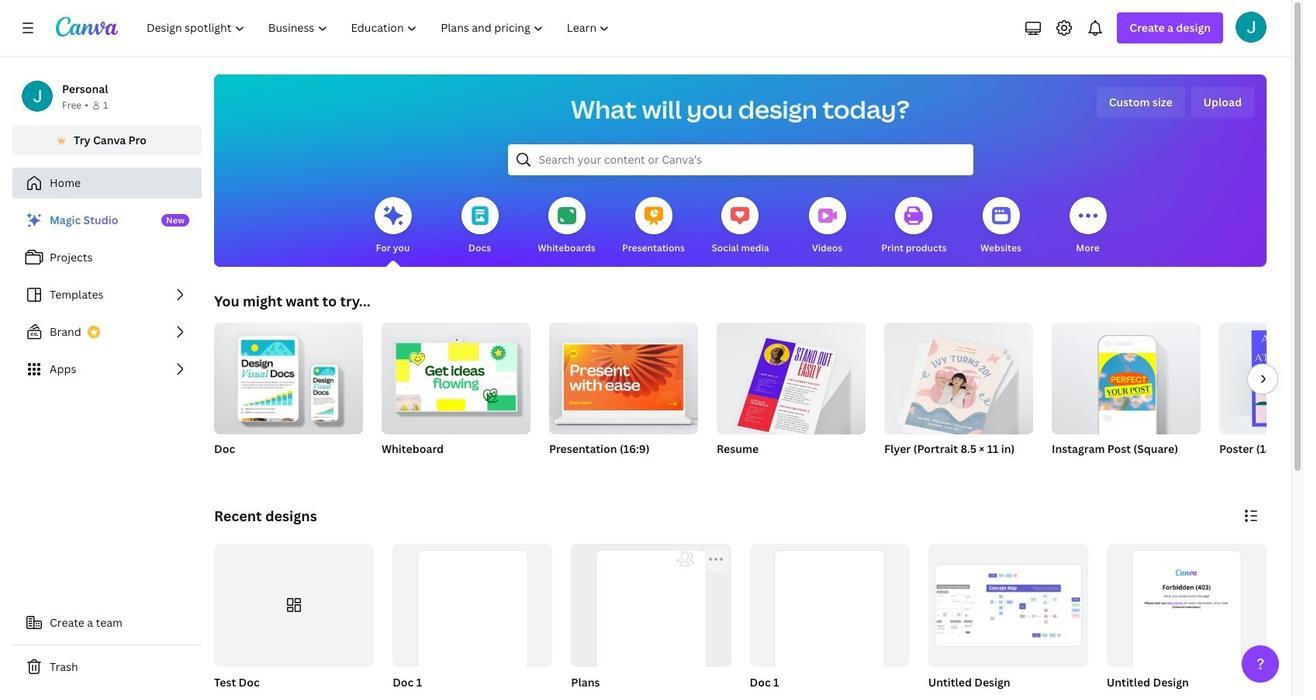 Task type: vqa. For each thing, say whether or not it's contained in the screenshot.
Canva Free
no



Task type: describe. For each thing, give the bounding box(es) containing it.
Search search field
[[539, 145, 943, 175]]



Task type: locate. For each thing, give the bounding box(es) containing it.
group
[[214, 317, 363, 477], [214, 317, 363, 435], [382, 317, 531, 477], [382, 317, 531, 435], [549, 317, 698, 477], [549, 317, 698, 435], [717, 317, 866, 477], [717, 317, 866, 441], [885, 317, 1034, 477], [885, 317, 1034, 440], [1052, 317, 1201, 477], [1052, 317, 1201, 435], [1220, 323, 1304, 477], [1220, 323, 1304, 435], [211, 544, 374, 695], [214, 544, 374, 667], [390, 544, 553, 695], [393, 544, 553, 695], [568, 544, 731, 695], [747, 544, 910, 695], [926, 544, 1089, 695], [929, 544, 1089, 667], [1104, 544, 1267, 695], [1107, 544, 1267, 695]]

john smith image
[[1236, 12, 1267, 43]]

None search field
[[508, 144, 974, 175]]

list
[[12, 205, 202, 385]]

top level navigation element
[[137, 12, 624, 43]]



